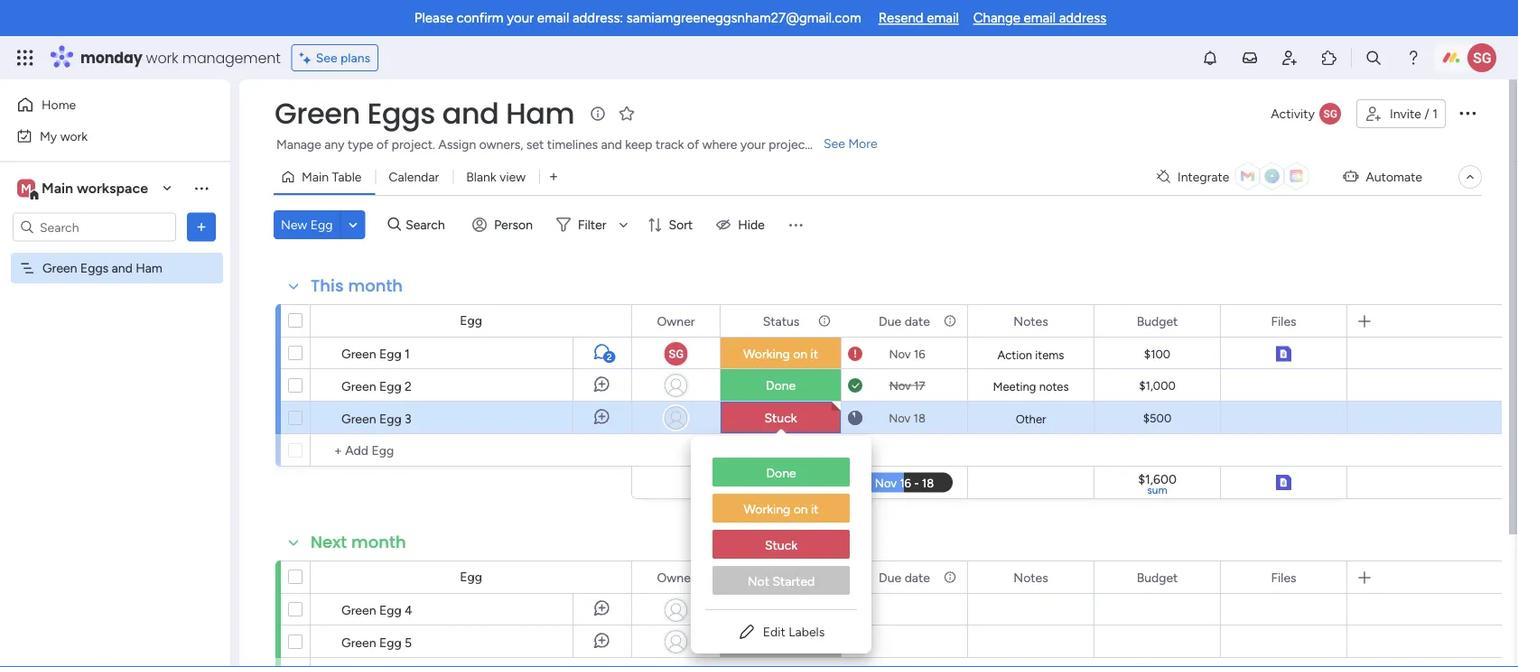 Task type: describe. For each thing, give the bounding box(es) containing it.
search everything image
[[1365, 49, 1383, 67]]

next month
[[311, 531, 406, 554]]

0 vertical spatial options image
[[1457, 102, 1479, 124]]

change email address
[[974, 10, 1107, 26]]

0 horizontal spatial your
[[507, 10, 534, 26]]

main workspace
[[42, 180, 148, 197]]

keep
[[625, 137, 653, 152]]

egg for green egg 2
[[379, 379, 402, 394]]

calendar button
[[375, 163, 453, 192]]

workspace image
[[17, 178, 35, 198]]

1 horizontal spatial your
[[741, 137, 766, 152]]

column information image
[[943, 571, 958, 585]]

calendar
[[389, 169, 439, 185]]

blank view
[[466, 169, 526, 185]]

address
[[1059, 10, 1107, 26]]

hide
[[738, 217, 765, 233]]

dapulse integrations image
[[1157, 170, 1171, 184]]

meeting
[[993, 379, 1037, 394]]

invite / 1 button
[[1357, 99, 1446, 128]]

Green Eggs and Ham field
[[270, 94, 579, 134]]

date for second due date field from the bottom of the page
[[905, 314, 930, 329]]

list box containing done
[[691, 444, 872, 610]]

type
[[348, 137, 374, 152]]

view
[[500, 169, 526, 185]]

it inside option
[[811, 502, 819, 517]]

eggs inside list box
[[80, 261, 109, 276]]

invite members image
[[1281, 49, 1299, 67]]

sam green image
[[1468, 43, 1497, 72]]

1 budget from the top
[[1137, 314, 1178, 329]]

v2 search image
[[388, 215, 401, 235]]

$100
[[1145, 347, 1171, 362]]

2 vertical spatial started
[[772, 635, 815, 650]]

any
[[325, 137, 345, 152]]

nov 18
[[889, 411, 926, 426]]

green down green egg 2
[[342, 411, 376, 426]]

arrow down image
[[613, 214, 635, 236]]

0 vertical spatial eggs
[[367, 94, 435, 134]]

please confirm your email address: samiamgreeneggsnham27@gmail.com
[[415, 10, 862, 26]]

$1,600 sum
[[1139, 472, 1177, 497]]

this
[[311, 275, 344, 298]]

set
[[527, 137, 544, 152]]

track
[[656, 137, 684, 152]]

0 vertical spatial working
[[744, 346, 790, 362]]

2 files field from the top
[[1267, 568, 1302, 588]]

change
[[974, 10, 1021, 26]]

samiamgreeneggsnham27@gmail.com
[[627, 10, 862, 26]]

meeting notes
[[993, 379, 1069, 394]]

other
[[1016, 412, 1047, 426]]

1 owner field from the top
[[653, 311, 700, 331]]

green inside list box
[[42, 261, 77, 276]]

green egg 1
[[342, 346, 410, 361]]

4
[[405, 603, 413, 618]]

more
[[849, 136, 878, 151]]

green eggs and ham list box
[[0, 249, 230, 528]]

Search in workspace field
[[38, 217, 151, 238]]

1 for green egg 1
[[405, 346, 410, 361]]

date for 1st due date field from the bottom of the page
[[905, 570, 930, 585]]

email for change email address
[[1024, 10, 1056, 26]]

project.
[[392, 137, 435, 152]]

2 owner field from the top
[[653, 568, 700, 588]]

green up green egg 5 at the left bottom of the page
[[342, 603, 376, 618]]

green up any
[[275, 94, 360, 134]]

select product image
[[16, 49, 34, 67]]

show board description image
[[587, 105, 609, 123]]

no file image
[[1276, 375, 1291, 397]]

3
[[405, 411, 412, 426]]

2 horizontal spatial and
[[601, 137, 622, 152]]

work for monday
[[146, 47, 178, 68]]

17
[[914, 379, 926, 393]]

new egg
[[281, 217, 333, 233]]

Next month field
[[306, 531, 411, 555]]

5
[[405, 635, 412, 651]]

notes for 2nd notes field from the bottom
[[1014, 314, 1049, 329]]

ham inside list box
[[136, 261, 162, 276]]

home
[[42, 97, 76, 112]]

table
[[332, 169, 362, 185]]

nov for nov 16
[[889, 347, 911, 361]]

1 stuck from the top
[[765, 411, 797, 426]]

invite
[[1390, 106, 1422, 122]]

started inside option
[[773, 574, 815, 590]]

new
[[281, 217, 307, 233]]

main for main table
[[302, 169, 329, 185]]

my work
[[40, 128, 88, 144]]

green eggs and ham inside green eggs and ham list box
[[42, 261, 162, 276]]

add to favorites image
[[618, 104, 636, 122]]

stuck option
[[713, 530, 850, 559]]

invite / 1
[[1390, 106, 1438, 122]]

resend
[[879, 10, 924, 26]]

assign
[[439, 137, 476, 152]]

month for this month
[[348, 275, 403, 298]]

2 status from the top
[[763, 570, 800, 585]]

0 horizontal spatial 2
[[405, 379, 412, 394]]

blank
[[466, 169, 497, 185]]

main table button
[[274, 163, 375, 192]]

edit labels button
[[706, 618, 857, 647]]

stuck inside option
[[765, 538, 798, 553]]

add view image
[[550, 171, 558, 184]]

0 vertical spatial working on it
[[744, 346, 819, 362]]

email for resend email
[[927, 10, 959, 26]]

1 of from the left
[[377, 137, 389, 152]]

$500
[[1144, 412, 1172, 426]]

notes
[[1040, 379, 1069, 394]]

working on it inside option
[[744, 502, 819, 517]]

angle down image
[[349, 218, 358, 232]]

resend email link
[[879, 10, 959, 26]]

nov 17
[[890, 379, 926, 393]]

egg for green egg 1
[[379, 346, 402, 361]]

2 due from the top
[[879, 570, 902, 585]]

green down green egg 1
[[342, 379, 376, 394]]

notes for second notes field
[[1014, 570, 1049, 585]]

integrate
[[1178, 169, 1230, 185]]

workspace
[[77, 180, 148, 197]]

green egg 4
[[342, 603, 413, 618]]

working on it option
[[713, 494, 850, 523]]

workspace options image
[[192, 179, 211, 197]]

my work button
[[11, 122, 194, 150]]

green egg 2
[[342, 379, 412, 394]]

work for my
[[60, 128, 88, 144]]

3 not started from the top
[[747, 635, 815, 650]]

manage
[[276, 137, 321, 152]]

0 vertical spatial it
[[811, 346, 819, 362]]

management
[[182, 47, 281, 68]]

sum
[[1148, 484, 1168, 497]]

2 of from the left
[[687, 137, 699, 152]]

2 button
[[573, 337, 632, 370]]

action items
[[998, 348, 1065, 362]]

see for see plans
[[316, 50, 338, 66]]

inbox image
[[1241, 49, 1259, 67]]

files for 2nd "files" field from the bottom of the page
[[1272, 314, 1297, 329]]

blank view button
[[453, 163, 539, 192]]

0 vertical spatial done
[[766, 378, 796, 393]]

person button
[[465, 211, 544, 239]]

labels
[[789, 625, 825, 640]]

1 notes field from the top
[[1009, 311, 1053, 331]]

see plans button
[[292, 44, 379, 71]]

action
[[998, 348, 1033, 362]]

owners,
[[479, 137, 524, 152]]

stands.
[[813, 137, 853, 152]]

see more link
[[822, 135, 880, 153]]

dapulse addbtn image
[[1274, 384, 1278, 391]]

egg for green egg 5
[[379, 635, 402, 651]]



Task type: vqa. For each thing, say whether or not it's contained in the screenshot.
second Files from the top of the page
yes



Task type: locate. For each thing, give the bounding box(es) containing it.
Owner field
[[653, 311, 700, 331], [653, 568, 700, 588]]

This month field
[[306, 275, 408, 298]]

0 vertical spatial owner
[[657, 314, 695, 329]]

work right my
[[60, 128, 88, 144]]

budget field down sum at bottom right
[[1133, 568, 1183, 588]]

on up stuck option
[[794, 502, 808, 517]]

3 nov from the top
[[889, 411, 911, 426]]

stuck up not started option
[[765, 538, 798, 553]]

1 on from the top
[[793, 346, 808, 362]]

on left v2 overdue deadline image
[[793, 346, 808, 362]]

notes up action items
[[1014, 314, 1049, 329]]

2 date from the top
[[905, 570, 930, 585]]

person
[[494, 217, 533, 233]]

not started option
[[713, 566, 850, 595]]

ham down "search in workspace" field on the left
[[136, 261, 162, 276]]

due date field left column information image at the right bottom
[[875, 568, 935, 588]]

green egg 5
[[342, 635, 412, 651]]

my
[[40, 128, 57, 144]]

v2 done deadline image
[[848, 377, 863, 394]]

0 vertical spatial see
[[316, 50, 338, 66]]

1 not from the top
[[748, 574, 770, 590]]

files for first "files" field from the bottom
[[1272, 570, 1297, 585]]

0 vertical spatial owner field
[[653, 311, 700, 331]]

green eggs and ham up project.
[[275, 94, 575, 134]]

egg for green egg 4
[[379, 603, 402, 618]]

email right resend
[[927, 10, 959, 26]]

m
[[21, 181, 32, 196]]

Status field
[[759, 311, 804, 331], [759, 568, 804, 588]]

working on it
[[744, 346, 819, 362], [744, 502, 819, 517]]

2 on from the top
[[794, 502, 808, 517]]

0 horizontal spatial main
[[42, 180, 73, 197]]

not started up edit
[[747, 603, 815, 618]]

see inside button
[[316, 50, 338, 66]]

1 nov from the top
[[889, 347, 911, 361]]

nov left 18
[[889, 411, 911, 426]]

0 vertical spatial and
[[442, 94, 499, 134]]

0 horizontal spatial see
[[316, 50, 338, 66]]

started up edit labels
[[772, 603, 815, 618]]

2 notes field from the top
[[1009, 568, 1053, 588]]

1 vertical spatial due
[[879, 570, 902, 585]]

Due date field
[[875, 311, 935, 331], [875, 568, 935, 588]]

1 horizontal spatial main
[[302, 169, 329, 185]]

resend email
[[879, 10, 959, 26]]

1 vertical spatial working
[[744, 502, 791, 517]]

0 horizontal spatial eggs
[[80, 261, 109, 276]]

egg for green egg 3
[[379, 411, 402, 426]]

main inside button
[[302, 169, 329, 185]]

see
[[316, 50, 338, 66], [824, 136, 846, 151]]

apps image
[[1321, 49, 1339, 67]]

change email address link
[[974, 10, 1107, 26]]

main right workspace icon on the left top of page
[[42, 180, 73, 197]]

edit
[[763, 625, 786, 640]]

email right change
[[1024, 10, 1056, 26]]

and
[[442, 94, 499, 134], [601, 137, 622, 152], [112, 261, 133, 276]]

2 due date field from the top
[[875, 568, 935, 588]]

0 vertical spatial work
[[146, 47, 178, 68]]

nov
[[889, 347, 911, 361], [890, 379, 911, 393], [889, 411, 911, 426]]

notifications image
[[1202, 49, 1220, 67]]

hide button
[[709, 211, 776, 239]]

2 not from the top
[[747, 603, 769, 618]]

1 vertical spatial options image
[[192, 218, 211, 236]]

date up 16
[[905, 314, 930, 329]]

1 horizontal spatial options image
[[1457, 102, 1479, 124]]

0 vertical spatial nov
[[889, 347, 911, 361]]

eggs up project.
[[367, 94, 435, 134]]

0 vertical spatial due date
[[879, 314, 930, 329]]

0 vertical spatial stuck
[[765, 411, 797, 426]]

1 for invite / 1
[[1433, 106, 1438, 122]]

2 stuck from the top
[[765, 538, 798, 553]]

0 vertical spatial date
[[905, 314, 930, 329]]

your right where
[[741, 137, 766, 152]]

1 vertical spatial status
[[763, 570, 800, 585]]

see left more
[[824, 136, 846, 151]]

not started down stuck option
[[748, 574, 815, 590]]

notes field right column information image at the right bottom
[[1009, 568, 1053, 588]]

1 due date from the top
[[879, 314, 930, 329]]

2 budget field from the top
[[1133, 568, 1183, 588]]

month inside 'field'
[[351, 531, 406, 554]]

see more
[[824, 136, 878, 151]]

budget
[[1137, 314, 1178, 329], [1137, 570, 1178, 585]]

main inside "workspace selection" element
[[42, 180, 73, 197]]

activity button
[[1264, 99, 1350, 128]]

and down "search in workspace" field on the left
[[112, 261, 133, 276]]

month inside field
[[348, 275, 403, 298]]

1 vertical spatial working on it
[[744, 502, 819, 517]]

work right the monday
[[146, 47, 178, 68]]

this month
[[311, 275, 403, 298]]

sort button
[[640, 211, 704, 239]]

2 nov from the top
[[890, 379, 911, 393]]

1 vertical spatial and
[[601, 137, 622, 152]]

2 files from the top
[[1272, 570, 1297, 585]]

on
[[793, 346, 808, 362], [794, 502, 808, 517]]

see for see more
[[824, 136, 846, 151]]

automate
[[1366, 169, 1423, 185]]

+ Add Egg text field
[[320, 440, 623, 462]]

on inside option
[[794, 502, 808, 517]]

due date up nov 16
[[879, 314, 930, 329]]

green up green egg 2
[[342, 346, 376, 361]]

eggs
[[367, 94, 435, 134], [80, 261, 109, 276]]

monday work management
[[80, 47, 281, 68]]

1 owner from the top
[[657, 314, 695, 329]]

it left v2 overdue deadline image
[[811, 346, 819, 362]]

items
[[1036, 348, 1065, 362]]

0 vertical spatial status
[[763, 314, 800, 329]]

month right this
[[348, 275, 403, 298]]

started down stuck option
[[773, 574, 815, 590]]

nov left 16
[[889, 347, 911, 361]]

0 horizontal spatial options image
[[192, 218, 211, 236]]

work
[[146, 47, 178, 68], [60, 128, 88, 144]]

2 status field from the top
[[759, 568, 804, 588]]

1 vertical spatial ham
[[136, 261, 162, 276]]

1 date from the top
[[905, 314, 930, 329]]

1 vertical spatial notes
[[1014, 570, 1049, 585]]

1 vertical spatial eggs
[[80, 261, 109, 276]]

1 vertical spatial done
[[767, 466, 797, 481]]

2 email from the left
[[927, 10, 959, 26]]

1 vertical spatial stuck
[[765, 538, 798, 553]]

started
[[773, 574, 815, 590], [772, 603, 815, 618], [772, 635, 815, 650]]

0 vertical spatial files field
[[1267, 311, 1302, 331]]

1 vertical spatial due date
[[879, 570, 930, 585]]

1 horizontal spatial and
[[442, 94, 499, 134]]

edit labels
[[763, 625, 825, 640]]

0 vertical spatial status field
[[759, 311, 804, 331]]

project
[[769, 137, 810, 152]]

1 vertical spatial 2
[[405, 379, 412, 394]]

Search field
[[401, 212, 455, 238]]

0 vertical spatial notes
[[1014, 314, 1049, 329]]

2 vertical spatial nov
[[889, 411, 911, 426]]

home button
[[11, 90, 194, 119]]

sort
[[669, 217, 693, 233]]

not started inside option
[[748, 574, 815, 590]]

collapse board header image
[[1464, 170, 1478, 184]]

email left address:
[[537, 10, 569, 26]]

1 not started from the top
[[748, 574, 815, 590]]

1 files field from the top
[[1267, 311, 1302, 331]]

working up stuck option
[[744, 502, 791, 517]]

list box
[[691, 444, 872, 610]]

1 right /
[[1433, 106, 1438, 122]]

owner for second the owner field from the bottom
[[657, 314, 695, 329]]

1 up green egg 2
[[405, 346, 410, 361]]

0 vertical spatial month
[[348, 275, 403, 298]]

autopilot image
[[1344, 165, 1359, 188]]

please
[[415, 10, 453, 26]]

notes right column information image at the right bottom
[[1014, 570, 1049, 585]]

Files field
[[1267, 311, 1302, 331], [1267, 568, 1302, 588]]

it up stuck option
[[811, 502, 819, 517]]

not inside option
[[748, 574, 770, 590]]

date left column information image at the right bottom
[[905, 570, 930, 585]]

2 no file image from the top
[[1276, 600, 1291, 622]]

not down stuck option
[[748, 574, 770, 590]]

working on it up stuck option
[[744, 502, 819, 517]]

1 vertical spatial on
[[794, 502, 808, 517]]

1 status from the top
[[763, 314, 800, 329]]

$1,000
[[1139, 379, 1176, 393]]

/
[[1425, 106, 1430, 122]]

1 vertical spatial started
[[772, 603, 815, 618]]

1 vertical spatial nov
[[890, 379, 911, 393]]

manage any type of project. assign owners, set timelines and keep track of where your project stands.
[[276, 137, 853, 152]]

18
[[914, 411, 926, 426]]

1 status field from the top
[[759, 311, 804, 331]]

done left v2 done deadline icon
[[766, 378, 796, 393]]

2 owner from the top
[[657, 570, 695, 585]]

0 horizontal spatial of
[[377, 137, 389, 152]]

green eggs and ham
[[275, 94, 575, 134], [42, 261, 162, 276]]

month for next month
[[351, 531, 406, 554]]

menu image
[[787, 216, 805, 234]]

workspace selection element
[[17, 178, 151, 201]]

budget down sum at bottom right
[[1137, 570, 1178, 585]]

1 vertical spatial status field
[[759, 568, 804, 588]]

started down not started option
[[772, 635, 815, 650]]

options image right /
[[1457, 102, 1479, 124]]

budget field up the $100
[[1133, 311, 1183, 331]]

0 vertical spatial 1
[[1433, 106, 1438, 122]]

1 horizontal spatial of
[[687, 137, 699, 152]]

1 vertical spatial work
[[60, 128, 88, 144]]

your right 'confirm'
[[507, 10, 534, 26]]

0 horizontal spatial ham
[[136, 261, 162, 276]]

1 horizontal spatial 2
[[607, 352, 612, 363]]

not up edit
[[747, 603, 769, 618]]

column information image for due date
[[943, 314, 958, 328]]

1 horizontal spatial green eggs and ham
[[275, 94, 575, 134]]

main for main workspace
[[42, 180, 73, 197]]

2 horizontal spatial email
[[1024, 10, 1056, 26]]

not left labels
[[747, 635, 769, 650]]

Budget field
[[1133, 311, 1183, 331], [1133, 568, 1183, 588]]

not started down not started option
[[747, 635, 815, 650]]

egg inside button
[[311, 217, 333, 233]]

1 budget field from the top
[[1133, 311, 1183, 331]]

nov for nov 17
[[890, 379, 911, 393]]

1 vertical spatial not
[[747, 603, 769, 618]]

1 no file image from the top
[[1276, 407, 1291, 429]]

1 horizontal spatial 1
[[1433, 106, 1438, 122]]

due date field up nov 16
[[875, 311, 935, 331]]

budget up the $100
[[1137, 314, 1178, 329]]

0 horizontal spatial 1
[[405, 346, 410, 361]]

3 not from the top
[[747, 635, 769, 650]]

1 inside button
[[1433, 106, 1438, 122]]

0 vertical spatial not started
[[748, 574, 815, 590]]

new egg button
[[274, 211, 340, 239]]

of right track
[[687, 137, 699, 152]]

1 vertical spatial files
[[1272, 570, 1297, 585]]

activity
[[1271, 106, 1315, 122]]

column information image
[[818, 314, 832, 328], [943, 314, 958, 328], [818, 571, 832, 585]]

nov 16
[[889, 347, 926, 361]]

stuck up the done option
[[765, 411, 797, 426]]

due date left column information image at the right bottom
[[879, 570, 930, 585]]

files
[[1272, 314, 1297, 329], [1272, 570, 1297, 585]]

month right next
[[351, 531, 406, 554]]

status
[[763, 314, 800, 329], [763, 570, 800, 585]]

0 vertical spatial due date field
[[875, 311, 935, 331]]

2 notes from the top
[[1014, 570, 1049, 585]]

Notes field
[[1009, 311, 1053, 331], [1009, 568, 1053, 588]]

see left plans
[[316, 50, 338, 66]]

working left v2 overdue deadline image
[[744, 346, 790, 362]]

2 vertical spatial not
[[747, 635, 769, 650]]

monday
[[80, 47, 142, 68]]

0 vertical spatial on
[[793, 346, 808, 362]]

and inside list box
[[112, 261, 133, 276]]

1 vertical spatial see
[[824, 136, 846, 151]]

1 vertical spatial notes field
[[1009, 568, 1053, 588]]

working inside option
[[744, 502, 791, 517]]

notes field up action items
[[1009, 311, 1053, 331]]

green egg 3
[[342, 411, 412, 426]]

1 vertical spatial files field
[[1267, 568, 1302, 588]]

0 vertical spatial not
[[748, 574, 770, 590]]

0 vertical spatial due
[[879, 314, 902, 329]]

filter button
[[549, 211, 635, 239]]

0 horizontal spatial email
[[537, 10, 569, 26]]

$1,600
[[1139, 472, 1177, 487]]

1 vertical spatial not started
[[747, 603, 815, 618]]

1 vertical spatial budget field
[[1133, 568, 1183, 588]]

where
[[703, 137, 738, 152]]

egg for new egg
[[311, 217, 333, 233]]

nov left 17
[[890, 379, 911, 393]]

0 vertical spatial 2
[[607, 352, 612, 363]]

1 due date field from the top
[[875, 311, 935, 331]]

2 inside button
[[607, 352, 612, 363]]

done inside option
[[767, 466, 797, 481]]

1 vertical spatial it
[[811, 502, 819, 517]]

not started
[[748, 574, 815, 590], [747, 603, 815, 618], [747, 635, 815, 650]]

1 files from the top
[[1272, 314, 1297, 329]]

and left keep
[[601, 137, 622, 152]]

help image
[[1405, 49, 1423, 67]]

0 vertical spatial budget field
[[1133, 311, 1183, 331]]

0 horizontal spatial work
[[60, 128, 88, 144]]

done up working on it option
[[767, 466, 797, 481]]

month
[[348, 275, 403, 298], [351, 531, 406, 554]]

option
[[0, 252, 230, 256]]

0 vertical spatial no file image
[[1276, 407, 1291, 429]]

green down "search in workspace" field on the left
[[42, 261, 77, 276]]

column information image for status
[[818, 314, 832, 328]]

work inside button
[[60, 128, 88, 144]]

ham up set
[[506, 94, 575, 134]]

0 horizontal spatial and
[[112, 261, 133, 276]]

0 vertical spatial green eggs and ham
[[275, 94, 575, 134]]

filter
[[578, 217, 607, 233]]

it
[[811, 346, 819, 362], [811, 502, 819, 517]]

1 vertical spatial owner field
[[653, 568, 700, 588]]

of right type
[[377, 137, 389, 152]]

plans
[[341, 50, 371, 66]]

1
[[1433, 106, 1438, 122], [405, 346, 410, 361]]

notes
[[1014, 314, 1049, 329], [1014, 570, 1049, 585]]

next
[[311, 531, 347, 554]]

0 vertical spatial started
[[773, 574, 815, 590]]

1 horizontal spatial email
[[927, 10, 959, 26]]

1 horizontal spatial work
[[146, 47, 178, 68]]

main left table
[[302, 169, 329, 185]]

0 horizontal spatial green eggs and ham
[[42, 261, 162, 276]]

0 vertical spatial your
[[507, 10, 534, 26]]

1 horizontal spatial ham
[[506, 94, 575, 134]]

1 due from the top
[[879, 314, 902, 329]]

2 not started from the top
[[747, 603, 815, 618]]

1 email from the left
[[537, 10, 569, 26]]

due left column information image at the right bottom
[[879, 570, 902, 585]]

confirm
[[457, 10, 504, 26]]

3 email from the left
[[1024, 10, 1056, 26]]

main
[[302, 169, 329, 185], [42, 180, 73, 197]]

1 vertical spatial owner
[[657, 570, 695, 585]]

1 vertical spatial your
[[741, 137, 766, 152]]

working on it left v2 overdue deadline image
[[744, 346, 819, 362]]

2 vertical spatial and
[[112, 261, 133, 276]]

of
[[377, 137, 389, 152], [687, 137, 699, 152]]

owner
[[657, 314, 695, 329], [657, 570, 695, 585]]

egg
[[311, 217, 333, 233], [460, 313, 482, 328], [379, 346, 402, 361], [379, 379, 402, 394], [379, 411, 402, 426], [460, 570, 482, 585], [379, 603, 402, 618], [379, 635, 402, 651]]

no file image
[[1276, 407, 1291, 429], [1276, 600, 1291, 622]]

due up nov 16
[[879, 314, 902, 329]]

0 vertical spatial ham
[[506, 94, 575, 134]]

0 vertical spatial budget
[[1137, 314, 1178, 329]]

eggs down "search in workspace" field on the left
[[80, 261, 109, 276]]

1 vertical spatial due date field
[[875, 568, 935, 588]]

1 horizontal spatial eggs
[[367, 94, 435, 134]]

green down green egg 4
[[342, 635, 376, 651]]

2 due date from the top
[[879, 570, 930, 585]]

1 vertical spatial green eggs and ham
[[42, 261, 162, 276]]

0 vertical spatial notes field
[[1009, 311, 1053, 331]]

1 horizontal spatial see
[[824, 136, 846, 151]]

see plans
[[316, 50, 371, 66]]

2 budget from the top
[[1137, 570, 1178, 585]]

options image
[[1457, 102, 1479, 124], [192, 218, 211, 236]]

and up the assign
[[442, 94, 499, 134]]

nov for nov 18
[[889, 411, 911, 426]]

1 vertical spatial date
[[905, 570, 930, 585]]

main table
[[302, 169, 362, 185]]

1 vertical spatial month
[[351, 531, 406, 554]]

owner for first the owner field from the bottom
[[657, 570, 695, 585]]

1 notes from the top
[[1014, 314, 1049, 329]]

v2 overdue deadline image
[[848, 346, 863, 363]]

2 vertical spatial not started
[[747, 635, 815, 650]]

done option
[[713, 458, 850, 487]]

green
[[275, 94, 360, 134], [42, 261, 77, 276], [342, 346, 376, 361], [342, 379, 376, 394], [342, 411, 376, 426], [342, 603, 376, 618], [342, 635, 376, 651]]

green eggs and ham down "search in workspace" field on the left
[[42, 261, 162, 276]]

options image down workspace options icon
[[192, 218, 211, 236]]

email
[[537, 10, 569, 26], [927, 10, 959, 26], [1024, 10, 1056, 26]]



